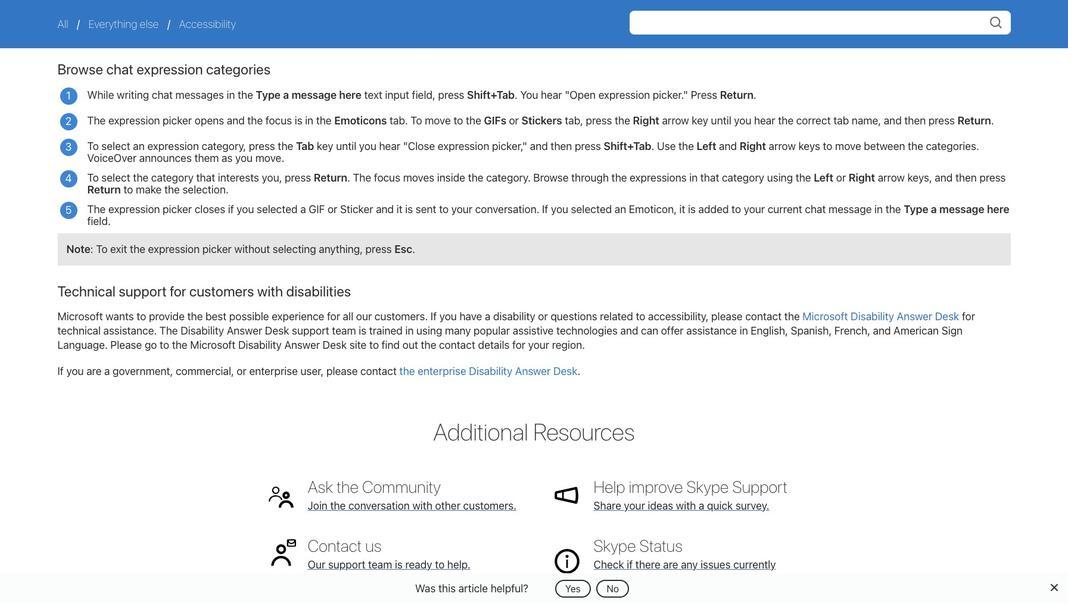 Task type: describe. For each thing, give the bounding box(es) containing it.
to up assistance.
[[137, 311, 146, 323]]

answer up user,
[[285, 339, 320, 352]]

help improve skype support share your ideas with a quick survey.
[[594, 477, 788, 512]]

government,
[[113, 365, 173, 378]]

0 vertical spatial browse
[[58, 61, 103, 78]]

french,
[[835, 325, 871, 337]]

1 selected from the left
[[257, 203, 298, 216]]

2 horizontal spatial hear
[[755, 115, 776, 127]]

ideas
[[648, 500, 674, 512]]

to left gifs
[[454, 115, 463, 127]]

find
[[382, 339, 400, 352]]

please
[[110, 339, 142, 352]]

0 horizontal spatial customers.
[[375, 311, 428, 323]]

type inside the expression picker closes if you selected a gif or sticker and it is sent to your conversation. if you selected an emoticon, it is added to your current chat message in the type a message here field.
[[904, 203, 929, 216]]

is left sent
[[405, 203, 413, 216]]

focus inside to select the category that interests you, press return . the focus moves inside the category. browse through the expressions in that category using the left or right arrow keys, and then press return to make the selection.
[[374, 172, 401, 184]]

expression right "open
[[599, 89, 650, 101]]

0 horizontal spatial left
[[697, 140, 717, 153]]

is inside for technical assistance. the disability answer desk support team is trained in using many popular assistive technologies and can offer assistance in english, spanish, french, and american sign language. please go to the microsoft disability answer desk site to find out the contact details for your region.
[[359, 325, 367, 337]]

while writing chat messages in the type a message here text input field, press shift+tab . you hear "open expression picker." press return .
[[87, 89, 757, 101]]

questions
[[551, 311, 598, 323]]

support
[[733, 477, 788, 497]]

team inside for technical assistance. the disability answer desk support team is trained in using many popular assistive technologies and can offer assistance in english, spanish, french, and american sign language. please go to the microsoft disability answer desk site to find out the contact details for your region.
[[332, 325, 356, 337]]

disability down best
[[181, 325, 224, 337]]

to right "go"
[[160, 339, 169, 352]]

. inside to select the category that interests you, press return . the focus moves inside the category. browse through the expressions in that category using the left or right arrow keys, and then press return to make the selection.
[[347, 172, 350, 184]]

best
[[206, 311, 227, 323]]

0 vertical spatial contact
[[746, 311, 782, 323]]

other
[[435, 500, 461, 512]]

technical support for customers with disabilities
[[58, 283, 351, 300]]

1 vertical spatial then
[[551, 140, 572, 153]]

and inside to select the category that interests you, press return . the focus moves inside the category. browse through the expressions in that category using the left or right arrow keys, and then press return to make the selection.
[[935, 172, 953, 184]]

to inside contact us our support team is ready to help.
[[435, 559, 445, 571]]

move inside arrow keys to move between the categories. voiceover announces them as you move.
[[836, 140, 862, 153]]

trained
[[369, 325, 403, 337]]

expression up browse chat expression categories
[[148, 21, 200, 34]]

correct
[[797, 115, 831, 127]]

for up provide
[[170, 283, 186, 300]]

1 horizontal spatial until
[[711, 115, 732, 127]]

answer down assistive
[[515, 365, 551, 378]]

spanish,
[[791, 325, 832, 337]]

to inside arrow keys to move between the categories. voiceover announces them as you move.
[[823, 140, 833, 153]]

picker up categories
[[203, 21, 232, 34]]

to right "tab." in the left top of the page
[[411, 115, 422, 127]]

keys
[[799, 140, 821, 153]]

if inside the expression picker closes if you selected a gif or sticker and it is sent to your conversation. if you selected an emoticon, it is added to your current chat message in the type a message here field.
[[228, 203, 234, 216]]

ask the community join the conversation with other customers.
[[308, 477, 517, 512]]

browse chat expression categories
[[58, 61, 271, 78]]

0 horizontal spatial microsoft
[[58, 311, 103, 323]]

arrow inside arrow keys to move between the categories. voiceover announces them as you move.
[[769, 140, 796, 153]]

esc
[[395, 243, 413, 256]]

expression up technical support for customers with disabilities
[[148, 243, 200, 256]]

selection.
[[183, 184, 229, 196]]

category.
[[486, 172, 531, 184]]

no
[[607, 584, 619, 595]]

select for an
[[102, 140, 130, 153]]

messages
[[176, 89, 224, 101]]

1 vertical spatial key
[[317, 140, 334, 153]]

accessibility link
[[179, 18, 236, 30]]

community
[[362, 477, 441, 497]]

2 horizontal spatial message
[[940, 203, 985, 216]]

currently
[[734, 559, 776, 571]]

"open
[[565, 89, 596, 101]]

browse inside to select the category that interests you, press return . the focus moves inside the category. browse through the expressions in that category using the left or right arrow keys, and then press return to make the selection.
[[534, 172, 569, 184]]

disabilities
[[286, 283, 351, 300]]

field.
[[87, 215, 111, 228]]

accessibility
[[179, 18, 236, 30]]

0 vertical spatial move
[[425, 115, 451, 127]]

left inside to select the category that interests you, press return . the focus moves inside the category. browse through the expressions in that category using the left or right arrow keys, and then press return to make the selection.
[[814, 172, 834, 184]]

this
[[439, 583, 456, 595]]

voiceover
[[87, 152, 137, 165]]

return up categories.
[[958, 115, 992, 127]]

check
[[594, 559, 624, 571]]

1 vertical spatial if
[[431, 311, 437, 323]]

the inside the expression picker closes if you selected a gif or sticker and it is sent to your conversation. if you selected an emoticon, it is added to your current chat message in the type a message here field.
[[87, 203, 106, 216]]

moves
[[403, 172, 435, 184]]

everything else
[[88, 18, 159, 30]]

0 vertical spatial key
[[692, 115, 709, 127]]

help.
[[447, 559, 471, 571]]

the inside the expression picker closes if you selected a gif or sticker and it is sent to your conversation. if you selected an emoticon, it is added to your current chat message in the type a message here field.
[[886, 203, 902, 216]]

disability down possible
[[238, 339, 282, 352]]

exit for note : to exit the expression picker without selecting anything, press esc .
[[110, 243, 127, 256]]

them
[[195, 152, 219, 165]]

many
[[445, 325, 471, 337]]

1 horizontal spatial then
[[905, 115, 926, 127]]

using inside to select the category that interests you, press return . the focus moves inside the category. browse through the expressions in that category using the left or right arrow keys, and then press return to make the selection.
[[767, 172, 793, 184]]

our
[[356, 311, 372, 323]]

expression up messages
[[137, 61, 203, 78]]

make
[[136, 184, 162, 196]]

your left current at right top
[[744, 203, 765, 216]]

in inside to select the category that interests you, press return . the focus moves inside the category. browse through the expressions in that category using the left or right arrow keys, and then press return to make the selection.
[[690, 172, 698, 184]]

ask
[[308, 477, 333, 497]]

2 enterprise from the left
[[418, 365, 467, 378]]

return up field.
[[87, 184, 121, 196]]

1 category from the left
[[151, 172, 194, 184]]

to down while
[[87, 140, 99, 153]]

0 vertical spatial right
[[633, 115, 660, 127]]

1 vertical spatial chat
[[152, 89, 173, 101]]

accessibility,
[[648, 311, 709, 323]]

then inside to select the category that interests you, press return . the focus moves inside the category. browse through the expressions in that category using the left or right arrow keys, and then press return to make the selection.
[[956, 172, 977, 184]]

while
[[87, 89, 114, 101]]

yes button
[[555, 580, 591, 598]]

your inside help improve skype support share your ideas with a quick survey.
[[624, 500, 645, 512]]

additional resources
[[434, 418, 635, 446]]

no button
[[597, 580, 629, 598]]

to right "site"
[[370, 339, 379, 352]]

is left added
[[688, 203, 696, 216]]

1 horizontal spatial hear
[[541, 89, 562, 101]]

your down inside
[[452, 203, 473, 216]]

1 vertical spatial right
[[740, 140, 766, 153]]

chat inside the expression picker closes if you selected a gif or sticker and it is sent to your conversation. if you selected an emoticon, it is added to your current chat message in the type a message here field.
[[805, 203, 826, 216]]

gifs
[[484, 115, 507, 127]]

assistance
[[687, 325, 737, 337]]

to up can
[[636, 311, 646, 323]]

field,
[[412, 89, 436, 101]]

answer up american
[[897, 311, 933, 323]]

out
[[403, 339, 418, 352]]

2 vertical spatial if
[[58, 365, 64, 378]]

writing
[[117, 89, 149, 101]]

or inside the expression picker closes if you selected a gif or sticker and it is sent to your conversation. if you selected an emoticon, it is added to your current chat message in the type a message here field.
[[328, 203, 338, 216]]

emoticons
[[334, 115, 387, 127]]

all
[[343, 311, 354, 323]]

the inside to select the category that interests you, press return . the focus moves inside the category. browse through the expressions in that category using the left or right arrow keys, and then press return to make the selection.
[[353, 172, 371, 184]]

microsoft inside for technical assistance. the disability answer desk support team is trained in using many popular assistive technologies and can offer assistance in english, spanish, french, and american sign language. please go to the microsoft disability answer desk site to find out the contact details for your region.
[[190, 339, 236, 352]]

gif
[[309, 203, 325, 216]]

"close
[[403, 140, 435, 153]]

0 horizontal spatial message
[[292, 89, 337, 101]]

2 category from the left
[[722, 172, 765, 184]]

expression down writing
[[108, 115, 160, 127]]

as
[[222, 152, 233, 165]]

0 horizontal spatial here
[[339, 89, 362, 101]]

disability down details
[[469, 365, 513, 378]]

site
[[350, 339, 367, 352]]

region.
[[552, 339, 585, 352]]

between
[[864, 140, 906, 153]]

resources
[[534, 418, 635, 446]]

any
[[681, 559, 698, 571]]

answer down possible
[[227, 325, 262, 337]]

the inside for technical assistance. the disability answer desk support team is trained in using many popular assistive technologies and can offer assistance in english, spanish, french, and american sign language. please go to the microsoft disability answer desk site to find out the contact details for your region.
[[160, 325, 178, 337]]

: for note : to exit the expression picker without selecting anything, press
[[90, 21, 93, 34]]

keys,
[[908, 172, 933, 184]]

skype status check if there are any issues currently affecting skype.
[[594, 536, 776, 586]]

without for note : to exit the expression picker without selecting anything, press
[[234, 21, 270, 34]]

can
[[641, 325, 659, 337]]

0 horizontal spatial contact
[[361, 365, 397, 378]]

the expression picker closes if you selected a gif or sticker and it is sent to your conversation. if you selected an emoticon, it is added to your current chat message in the type a message here field.
[[87, 203, 1010, 228]]

0 horizontal spatial type
[[256, 89, 281, 101]]

commercial,
[[176, 365, 234, 378]]

or up assistive
[[538, 311, 548, 323]]

a inside help improve skype support share your ideas with a quick survey.
[[699, 500, 705, 512]]

2 selected from the left
[[571, 203, 612, 216]]

all link
[[58, 18, 71, 30]]

sticker
[[340, 203, 373, 216]]

for up sign on the right of the page
[[963, 311, 976, 323]]

expression inside the expression picker closes if you selected a gif or sticker and it is sent to your conversation. if you selected an emoticon, it is added to your current chat message in the type a message here field.
[[108, 203, 160, 216]]

0 vertical spatial an
[[133, 140, 145, 153]]

arrow inside to select the category that interests you, press return . the focus moves inside the category. browse through the expressions in that category using the left or right arrow keys, and then press return to make the selection.
[[878, 172, 905, 184]]

or right commercial,
[[237, 365, 247, 378]]

related
[[600, 311, 633, 323]]

2 it from the left
[[680, 203, 686, 216]]

without for note : to exit the expression picker without selecting anything, press esc .
[[234, 243, 270, 256]]

you
[[521, 89, 538, 101]]

to right sent
[[439, 203, 449, 216]]

1 it from the left
[[397, 203, 403, 216]]

all
[[58, 18, 71, 30]]

help
[[594, 477, 625, 497]]

contact
[[308, 536, 362, 556]]

desk left "site"
[[323, 339, 347, 352]]

for left all in the left of the page
[[327, 311, 340, 323]]

to down field.
[[96, 243, 108, 256]]

selecting for note : to exit the expression picker without selecting anything, press
[[273, 21, 316, 34]]

improve
[[629, 477, 683, 497]]

disability up french,
[[851, 311, 895, 323]]

sent
[[416, 203, 437, 216]]

desk down the "region."
[[554, 365, 578, 378]]

closes
[[195, 203, 225, 216]]

here inside the expression picker closes if you selected a gif or sticker and it is sent to your conversation. if you selected an emoticon, it is added to your current chat message in the type a message here field.
[[988, 203, 1010, 216]]

have
[[460, 311, 482, 323]]

note : to exit the expression picker without selecting anything, press
[[66, 21, 395, 34]]

user,
[[301, 365, 324, 378]]

1 horizontal spatial please
[[712, 311, 743, 323]]

note for note : to exit the expression picker without selecting anything, press esc .
[[66, 243, 90, 256]]

ready
[[406, 559, 433, 571]]

everything
[[88, 18, 137, 30]]

join
[[308, 500, 328, 512]]

0 horizontal spatial are
[[86, 365, 102, 378]]

are inside skype status check if there are any issues currently affecting skype.
[[664, 559, 679, 571]]

for technical assistance. the disability answer desk support team is trained in using many popular assistive technologies and can offer assistance in english, spanish, french, and american sign language. please go to the microsoft disability answer desk site to find out the contact details for your region.
[[58, 311, 976, 352]]

0 horizontal spatial focus
[[266, 115, 292, 127]]

expression up inside
[[438, 140, 490, 153]]



Task type: locate. For each thing, give the bounding box(es) containing it.
0 horizontal spatial please
[[327, 365, 358, 378]]

to right keys
[[823, 140, 833, 153]]

your down assistive
[[528, 339, 550, 352]]

is
[[295, 115, 303, 127], [405, 203, 413, 216], [688, 203, 696, 216], [359, 325, 367, 337], [395, 559, 403, 571]]

conversation.
[[475, 203, 540, 216]]

hear right you
[[541, 89, 562, 101]]

1 vertical spatial shift+tab
[[604, 140, 652, 153]]

are down language.
[[86, 365, 102, 378]]

dismiss the survey image
[[1050, 584, 1059, 593]]

chat right current at right top
[[805, 203, 826, 216]]

support down experience
[[292, 325, 329, 337]]

please right user,
[[327, 365, 358, 378]]

if right closes
[[228, 203, 234, 216]]

team down us
[[368, 559, 392, 571]]

select left announces
[[102, 140, 130, 153]]

selected down you,
[[257, 203, 298, 216]]

desk up sign on the right of the page
[[936, 311, 960, 323]]

expressions
[[630, 172, 687, 184]]

to inside to select the category that interests you, press return . the focus moves inside the category. browse through the expressions in that category using the left or right arrow keys, and then press return to make the selection.
[[87, 172, 99, 184]]

for down assistive
[[513, 339, 526, 352]]

sign
[[942, 325, 963, 337]]

left down keys
[[814, 172, 834, 184]]

input
[[385, 89, 409, 101]]

team
[[332, 325, 356, 337], [368, 559, 392, 571]]

1 vertical spatial type
[[904, 203, 929, 216]]

2 vertical spatial hear
[[379, 140, 401, 153]]

chat down browse chat expression categories
[[152, 89, 173, 101]]

your inside for technical assistance. the disability answer desk support team is trained in using many popular assistive technologies and can offer assistance in english, spanish, french, and american sign language. please go to the microsoft disability answer desk site to find out the contact details for your region.
[[528, 339, 550, 352]]

select
[[102, 140, 130, 153], [102, 172, 130, 184]]

1 horizontal spatial if
[[431, 311, 437, 323]]

arrow left "keys,"
[[878, 172, 905, 184]]

exit left else
[[110, 21, 127, 34]]

1 selecting from the top
[[273, 21, 316, 34]]

anything, for note : to exit the expression picker without selecting anything, press
[[319, 21, 363, 34]]

you inside arrow keys to move between the categories. voiceover announces them as you move.
[[235, 152, 253, 165]]

0 horizontal spatial an
[[133, 140, 145, 153]]

type down "keys,"
[[904, 203, 929, 216]]

skype inside skype status check if there are any issues currently affecting skype.
[[594, 536, 636, 556]]

to right all
[[96, 21, 108, 34]]

1 vertical spatial are
[[664, 559, 679, 571]]

focus up move.
[[266, 115, 292, 127]]

disability
[[493, 311, 536, 323]]

note : to exit the expression picker without selecting anything, press esc .
[[66, 243, 415, 256]]

picker."
[[653, 89, 688, 101]]

technologies
[[557, 325, 618, 337]]

inside
[[437, 172, 466, 184]]

select inside to select the category that interests you, press return . the focus moves inside the category. browse through the expressions in that category using the left or right arrow keys, and then press return to make the selection.
[[102, 172, 130, 184]]

select for the
[[102, 172, 130, 184]]

until down emoticons at the top left
[[336, 140, 357, 153]]

1 horizontal spatial are
[[664, 559, 679, 571]]

an up make
[[133, 140, 145, 153]]

desk down experience
[[265, 325, 289, 337]]

0 horizontal spatial arrow
[[662, 115, 689, 127]]

1 vertical spatial team
[[368, 559, 392, 571]]

if you are a government, commercial, or enterprise user, please contact the enterprise disability answer desk .
[[58, 365, 581, 378]]

is up the tab
[[295, 115, 303, 127]]

chat up writing
[[106, 61, 133, 78]]

2 horizontal spatial then
[[956, 172, 977, 184]]

1 that from the left
[[196, 172, 215, 184]]

1 exit from the top
[[110, 21, 127, 34]]

category
[[151, 172, 194, 184], [722, 172, 765, 184]]

1 vertical spatial using
[[417, 325, 442, 337]]

2 : from the top
[[90, 243, 93, 256]]

1 enterprise from the left
[[249, 365, 298, 378]]

there
[[636, 559, 661, 571]]

picker inside the expression picker closes if you selected a gif or sticker and it is sent to your conversation. if you selected an emoticon, it is added to your current chat message in the type a message here field.
[[163, 203, 192, 216]]

arrow down picker."
[[662, 115, 689, 127]]

2 horizontal spatial chat
[[805, 203, 826, 216]]

2 horizontal spatial with
[[676, 500, 696, 512]]

contact us our support team is ready to help.
[[308, 536, 471, 571]]

2 horizontal spatial if
[[542, 203, 549, 216]]

2 anything, from the top
[[319, 243, 363, 256]]

0 horizontal spatial with
[[257, 283, 283, 300]]

additional
[[434, 418, 529, 446]]

assistance.
[[103, 325, 157, 337]]

picker down closes
[[203, 243, 232, 256]]

0 vertical spatial focus
[[266, 115, 292, 127]]

0 vertical spatial without
[[234, 21, 270, 34]]

1 horizontal spatial contact
[[439, 339, 476, 352]]

0 vertical spatial are
[[86, 365, 102, 378]]

enterprise left user,
[[249, 365, 298, 378]]

0 vertical spatial support
[[119, 283, 167, 300]]

0 vertical spatial using
[[767, 172, 793, 184]]

go
[[145, 339, 157, 352]]

opens
[[195, 115, 224, 127]]

key down press
[[692, 115, 709, 127]]

microsoft up technical
[[58, 311, 103, 323]]

customers. right other
[[463, 500, 517, 512]]

1 vertical spatial support
[[292, 325, 329, 337]]

2 that from the left
[[701, 172, 720, 184]]

was this article helpful?
[[415, 583, 529, 595]]

until down press
[[711, 115, 732, 127]]

move down the tab
[[836, 140, 862, 153]]

0 horizontal spatial key
[[317, 140, 334, 153]]

: down field.
[[90, 243, 93, 256]]

category,
[[202, 140, 246, 153]]

or inside to select the category that interests you, press return . the focus moves inside the category. browse through the expressions in that category using the left or right arrow keys, and then press return to make the selection.
[[837, 172, 846, 184]]

: for note : to exit the expression picker without selecting anything, press esc .
[[90, 243, 93, 256]]

1 vertical spatial contact
[[439, 339, 476, 352]]

return right press
[[720, 89, 754, 101]]

or
[[509, 115, 519, 127], [837, 172, 846, 184], [328, 203, 338, 216], [538, 311, 548, 323], [237, 365, 247, 378]]

contact
[[746, 311, 782, 323], [439, 339, 476, 352], [361, 365, 397, 378]]

hear down "tab." in the left top of the page
[[379, 140, 401, 153]]

right
[[633, 115, 660, 127], [740, 140, 766, 153], [849, 172, 876, 184]]

microsoft up "spanish,"
[[803, 311, 848, 323]]

1 horizontal spatial team
[[368, 559, 392, 571]]

name,
[[852, 115, 882, 127]]

0 vertical spatial team
[[332, 325, 356, 337]]

selected down through
[[571, 203, 612, 216]]

support down contact
[[328, 559, 366, 571]]

0 horizontal spatial it
[[397, 203, 403, 216]]

using up out
[[417, 325, 442, 337]]

announces
[[139, 152, 192, 165]]

focus
[[266, 115, 292, 127], [374, 172, 401, 184]]

2 vertical spatial right
[[849, 172, 876, 184]]

then down categories.
[[956, 172, 977, 184]]

0 horizontal spatial browse
[[58, 61, 103, 78]]

categories.
[[927, 140, 980, 153]]

the down while
[[87, 115, 106, 127]]

to right added
[[732, 203, 742, 216]]

None text field
[[630, 11, 1011, 35]]

right down between
[[849, 172, 876, 184]]

microsoft
[[58, 311, 103, 323], [803, 311, 848, 323], [190, 339, 236, 352]]

the enterprise disability answer desk link
[[400, 365, 578, 378]]

offer
[[661, 325, 684, 337]]

move
[[425, 115, 451, 127], [836, 140, 862, 153]]

it right emoticon, on the right
[[680, 203, 686, 216]]

customers
[[189, 283, 254, 300]]

emoticon,
[[629, 203, 677, 216]]

1 without from the top
[[234, 21, 270, 34]]

note for note : to exit the expression picker without selecting anything, press
[[66, 21, 90, 34]]

skype up quick
[[687, 477, 729, 497]]

2 note from the top
[[66, 243, 90, 256]]

selecting for note : to exit the expression picker without selecting anything, press esc .
[[273, 243, 316, 256]]

category up added
[[722, 172, 765, 184]]

right left keys
[[740, 140, 766, 153]]

picker,"
[[492, 140, 528, 153]]

2 selecting from the top
[[273, 243, 316, 256]]

1 horizontal spatial enterprise
[[418, 365, 467, 378]]

left right use
[[697, 140, 717, 153]]

category down announces
[[151, 172, 194, 184]]

then up between
[[905, 115, 926, 127]]

popular
[[474, 325, 510, 337]]

contact inside for technical assistance. the disability answer desk support team is trained in using many popular assistive technologies and can offer assistance in english, spanish, french, and american sign language. please go to the microsoft disability answer desk site to find out the contact details for your region.
[[439, 339, 476, 352]]

chat
[[106, 61, 133, 78], [152, 89, 173, 101], [805, 203, 826, 216]]

: right all link at the top left of page
[[90, 21, 93, 34]]

1 horizontal spatial that
[[701, 172, 720, 184]]

1 horizontal spatial message
[[829, 203, 872, 216]]

1 vertical spatial an
[[615, 203, 627, 216]]

right up use
[[633, 115, 660, 127]]

assistive
[[513, 325, 554, 337]]

1 vertical spatial without
[[234, 243, 270, 256]]

selecting
[[273, 21, 316, 34], [273, 243, 316, 256]]

1 : from the top
[[90, 21, 93, 34]]

2 select from the top
[[102, 172, 130, 184]]

the
[[130, 21, 145, 34], [238, 89, 253, 101], [248, 115, 263, 127], [316, 115, 332, 127], [466, 115, 482, 127], [615, 115, 631, 127], [779, 115, 794, 127], [278, 140, 293, 153], [679, 140, 694, 153], [908, 140, 924, 153], [133, 172, 149, 184], [468, 172, 484, 184], [612, 172, 627, 184], [796, 172, 812, 184], [164, 184, 180, 196], [886, 203, 902, 216], [130, 243, 145, 256], [187, 311, 203, 323], [785, 311, 800, 323], [172, 339, 188, 352], [421, 339, 437, 352], [400, 365, 415, 378], [337, 477, 359, 497], [330, 500, 346, 512]]

selected
[[257, 203, 298, 216], [571, 203, 612, 216]]

the down voiceover
[[87, 203, 106, 216]]

1 horizontal spatial right
[[740, 140, 766, 153]]

stickers
[[522, 115, 562, 127]]

if left have
[[431, 311, 437, 323]]

helpful?
[[491, 583, 529, 595]]

1 vertical spatial please
[[327, 365, 358, 378]]

move.
[[255, 152, 284, 165]]

support inside contact us our support team is ready to help.
[[328, 559, 366, 571]]

1 vertical spatial focus
[[374, 172, 401, 184]]

everything else link
[[88, 18, 159, 30]]

if inside the expression picker closes if you selected a gif or sticker and it is sent to your conversation. if you selected an emoticon, it is added to your current chat message in the type a message here field.
[[542, 203, 549, 216]]

you,
[[262, 172, 282, 184]]

0 horizontal spatial team
[[332, 325, 356, 337]]

focus left moves
[[374, 172, 401, 184]]

1 horizontal spatial using
[[767, 172, 793, 184]]

1 horizontal spatial left
[[814, 172, 834, 184]]

1 note from the top
[[66, 21, 90, 34]]

2 without from the top
[[234, 243, 270, 256]]

0 horizontal spatial then
[[551, 140, 572, 153]]

without
[[234, 21, 270, 34], [234, 243, 270, 256]]

is inside contact us our support team is ready to help.
[[395, 559, 403, 571]]

2 horizontal spatial contact
[[746, 311, 782, 323]]

picker
[[203, 21, 232, 34], [163, 115, 192, 127], [163, 203, 192, 216], [203, 243, 232, 256]]

2 vertical spatial chat
[[805, 203, 826, 216]]

1 horizontal spatial move
[[836, 140, 862, 153]]

return up gif
[[314, 172, 347, 184]]

type
[[256, 89, 281, 101], [904, 203, 929, 216]]

2 vertical spatial support
[[328, 559, 366, 571]]

then down tab,
[[551, 140, 572, 153]]

1 horizontal spatial arrow
[[769, 140, 796, 153]]

details
[[478, 339, 510, 352]]

1 vertical spatial anything,
[[319, 243, 363, 256]]

0 horizontal spatial category
[[151, 172, 194, 184]]

0 horizontal spatial selected
[[257, 203, 298, 216]]

move up to select an expression category, press the tab key until you hear "close expression picker," and then press shift+tab . use the left and right
[[425, 115, 451, 127]]

0 vertical spatial selecting
[[273, 21, 316, 34]]

tab
[[834, 115, 850, 127]]

to select an expression category, press the tab key until you hear "close expression picker," and then press shift+tab . use the left and right
[[87, 140, 766, 153]]

1 vertical spatial move
[[836, 140, 862, 153]]

exit down field.
[[110, 243, 127, 256]]

1 horizontal spatial it
[[680, 203, 686, 216]]

with inside the ask the community join the conversation with other customers.
[[413, 500, 433, 512]]

microsoft wants to provide the best possible experience for all our customers. if you have a disability or questions related to accessibility, please contact the microsoft disability answer desk
[[58, 311, 960, 323]]

arrow keys to move between the categories. voiceover announces them as you move.
[[87, 140, 980, 165]]

customers. inside the ask the community join the conversation with other customers.
[[463, 500, 517, 512]]

0 horizontal spatial if
[[58, 365, 64, 378]]

status
[[640, 536, 683, 556]]

0 horizontal spatial until
[[336, 140, 357, 153]]

2 horizontal spatial arrow
[[878, 172, 905, 184]]

microsoft up commercial,
[[190, 339, 236, 352]]

0 horizontal spatial enterprise
[[249, 365, 298, 378]]

skype up check
[[594, 536, 636, 556]]

right inside to select the category that interests you, press return . the focus moves inside the category. browse through the expressions in that category using the left or right arrow keys, and then press return to make the selection.
[[849, 172, 876, 184]]

0 horizontal spatial using
[[417, 325, 442, 337]]

.
[[515, 89, 518, 101], [754, 89, 757, 101], [992, 115, 995, 127], [652, 140, 655, 153], [347, 172, 350, 184], [413, 243, 415, 256], [578, 365, 581, 378]]

was
[[415, 583, 436, 595]]

1 horizontal spatial customers.
[[463, 500, 517, 512]]

the up sticker
[[353, 172, 371, 184]]

1 horizontal spatial microsoft
[[190, 339, 236, 352]]

answer
[[897, 311, 933, 323], [227, 325, 262, 337], [285, 339, 320, 352], [515, 365, 551, 378]]

without up the customers
[[234, 243, 270, 256]]

customers. up trained
[[375, 311, 428, 323]]

in inside the expression picker closes if you selected a gif or sticker and it is sent to your conversation. if you selected an emoticon, it is added to your current chat message in the type a message here field.
[[875, 203, 883, 216]]

are left any
[[664, 559, 679, 571]]

using inside for technical assistance. the disability answer desk support team is trained in using many popular assistive technologies and can offer assistance in english, spanish, french, and american sign language. please go to the microsoft disability answer desk site to find out the contact details for your region.
[[417, 325, 442, 337]]

2 vertical spatial contact
[[361, 365, 397, 378]]

0 vertical spatial until
[[711, 115, 732, 127]]

picker left opens
[[163, 115, 192, 127]]

1 vertical spatial until
[[336, 140, 357, 153]]

without up categories
[[234, 21, 270, 34]]

1 vertical spatial left
[[814, 172, 834, 184]]

through
[[572, 172, 609, 184]]

picker left closes
[[163, 203, 192, 216]]

tab.
[[390, 115, 408, 127]]

key
[[692, 115, 709, 127], [317, 140, 334, 153]]

the down provide
[[160, 325, 178, 337]]

the inside arrow keys to move between the categories. voiceover announces them as you move.
[[908, 140, 924, 153]]

or right gifs
[[509, 115, 519, 127]]

0 vertical spatial shift+tab
[[467, 89, 515, 101]]

and inside the expression picker closes if you selected a gif or sticker and it is sent to your conversation. if you selected an emoticon, it is added to your current chat message in the type a message here field.
[[376, 203, 394, 216]]

1 horizontal spatial shift+tab
[[604, 140, 652, 153]]

an left emoticon, on the right
[[615, 203, 627, 216]]

with inside help improve skype support share your ideas with a quick survey.
[[676, 500, 696, 512]]

enterprise down out
[[418, 365, 467, 378]]

team down all in the left of the page
[[332, 325, 356, 337]]

1 horizontal spatial focus
[[374, 172, 401, 184]]

1 select from the top
[[102, 140, 130, 153]]

1 horizontal spatial category
[[722, 172, 765, 184]]

conversation
[[349, 500, 410, 512]]

with left other
[[413, 500, 433, 512]]

2 horizontal spatial microsoft
[[803, 311, 848, 323]]

article
[[459, 583, 488, 595]]

exit for note : to exit the expression picker without selecting anything, press
[[110, 21, 127, 34]]

1 vertical spatial arrow
[[769, 140, 796, 153]]

0 horizontal spatial hear
[[379, 140, 401, 153]]

0 vertical spatial :
[[90, 21, 93, 34]]

0 horizontal spatial shift+tab
[[467, 89, 515, 101]]

1 anything, from the top
[[319, 21, 363, 34]]

to select the category that interests you, press return . the focus moves inside the category. browse through the expressions in that category using the left or right arrow keys, and then press return to make the selection.
[[87, 172, 1006, 196]]

0 horizontal spatial move
[[425, 115, 451, 127]]

1 horizontal spatial selected
[[571, 203, 612, 216]]

support inside for technical assistance. the disability answer desk support team is trained in using many popular assistive technologies and can offer assistance in english, spanish, french, and american sign language. please go to the microsoft disability answer desk site to find out the contact details for your region.
[[292, 325, 329, 337]]

or down the tab
[[837, 172, 846, 184]]

to inside to select the category that interests you, press return . the focus moves inside the category. browse through the expressions in that category using the left or right arrow keys, and then press return to make the selection.
[[124, 184, 133, 196]]

support up wants in the left bottom of the page
[[119, 283, 167, 300]]

team inside contact us our support team is ready to help.
[[368, 559, 392, 571]]

1 vertical spatial browse
[[534, 172, 569, 184]]

shift+tab up gifs
[[467, 89, 515, 101]]

message
[[292, 89, 337, 101], [829, 203, 872, 216], [940, 203, 985, 216]]

please
[[712, 311, 743, 323], [327, 365, 358, 378]]

if left there
[[627, 559, 633, 571]]

0 vertical spatial left
[[697, 140, 717, 153]]

issues
[[701, 559, 731, 571]]

an inside the expression picker closes if you selected a gif or sticker and it is sent to your conversation. if you selected an emoticon, it is added to your current chat message in the type a message here field.
[[615, 203, 627, 216]]

0 vertical spatial then
[[905, 115, 926, 127]]

possible
[[229, 311, 269, 323]]

is down our
[[359, 325, 367, 337]]

anything,
[[319, 21, 363, 34], [319, 243, 363, 256]]

2 horizontal spatial right
[[849, 172, 876, 184]]

0 horizontal spatial chat
[[106, 61, 133, 78]]

if inside skype status check if there are any issues currently affecting skype.
[[627, 559, 633, 571]]

skype inside help improve skype support share your ideas with a quick survey.
[[687, 477, 729, 497]]

0 vertical spatial please
[[712, 311, 743, 323]]

it
[[397, 203, 403, 216], [680, 203, 686, 216]]

0 vertical spatial here
[[339, 89, 362, 101]]

browse down arrow keys to move between the categories. voiceover announces them as you move.
[[534, 172, 569, 184]]

contact up english,
[[746, 311, 782, 323]]

2 exit from the top
[[110, 243, 127, 256]]

the expression picker opens and the focus is in the emoticons tab. to move to the gifs or stickers tab, press the right arrow key until you hear the correct tab name, and then press return .
[[87, 115, 995, 127]]

0 vertical spatial chat
[[106, 61, 133, 78]]

expression down opens
[[147, 140, 199, 153]]

anything, for note : to exit the expression picker without selecting anything, press esc .
[[319, 243, 363, 256]]

left
[[697, 140, 717, 153], [814, 172, 834, 184]]

arrow left keys
[[769, 140, 796, 153]]



Task type: vqa. For each thing, say whether or not it's contained in the screenshot.
the topmost security
no



